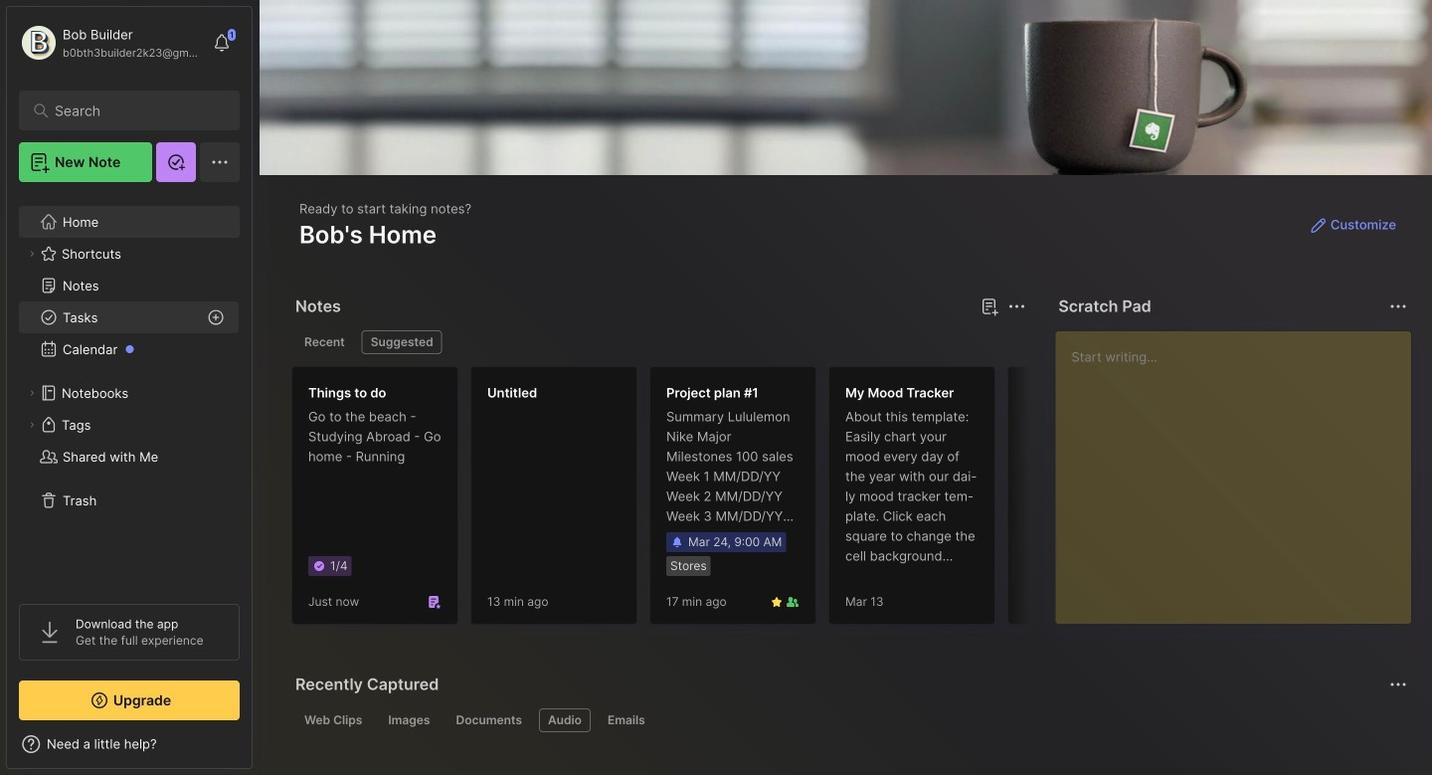 Task type: locate. For each thing, give the bounding box(es) containing it.
None search field
[[55, 98, 213, 122]]

tree inside main element
[[7, 194, 252, 586]]

0 horizontal spatial more actions field
[[1003, 293, 1031, 320]]

click to collapse image
[[251, 738, 266, 762]]

1 tab list from the top
[[295, 330, 1023, 354]]

1 more actions field from the left
[[1003, 293, 1031, 320]]

0 vertical spatial tab list
[[295, 330, 1023, 354]]

1 vertical spatial tab list
[[295, 708, 1405, 732]]

tab
[[295, 330, 354, 354], [362, 330, 442, 354], [295, 708, 371, 732], [379, 708, 439, 732], [447, 708, 531, 732], [539, 708, 591, 732], [599, 708, 654, 732]]

expand notebooks image
[[26, 387, 38, 399]]

none search field inside main element
[[55, 98, 213, 122]]

more actions image
[[1387, 295, 1411, 318]]

row group
[[292, 366, 1187, 637]]

tree
[[7, 194, 252, 586]]

1 horizontal spatial more actions field
[[1385, 293, 1413, 320]]

2 tab list from the top
[[295, 708, 1405, 732]]

expand tags image
[[26, 419, 38, 431]]

More actions field
[[1003, 293, 1031, 320], [1385, 293, 1413, 320]]

WHAT'S NEW field
[[7, 728, 252, 760]]

tab list
[[295, 330, 1023, 354], [295, 708, 1405, 732]]



Task type: vqa. For each thing, say whether or not it's contained in the screenshot.
Project 5 cell
no



Task type: describe. For each thing, give the bounding box(es) containing it.
Account field
[[19, 23, 203, 63]]

Start writing… text field
[[1072, 331, 1411, 608]]

more actions image
[[1005, 295, 1029, 318]]

2 more actions field from the left
[[1385, 293, 1413, 320]]

Search text field
[[55, 101, 213, 120]]

main element
[[0, 0, 259, 775]]



